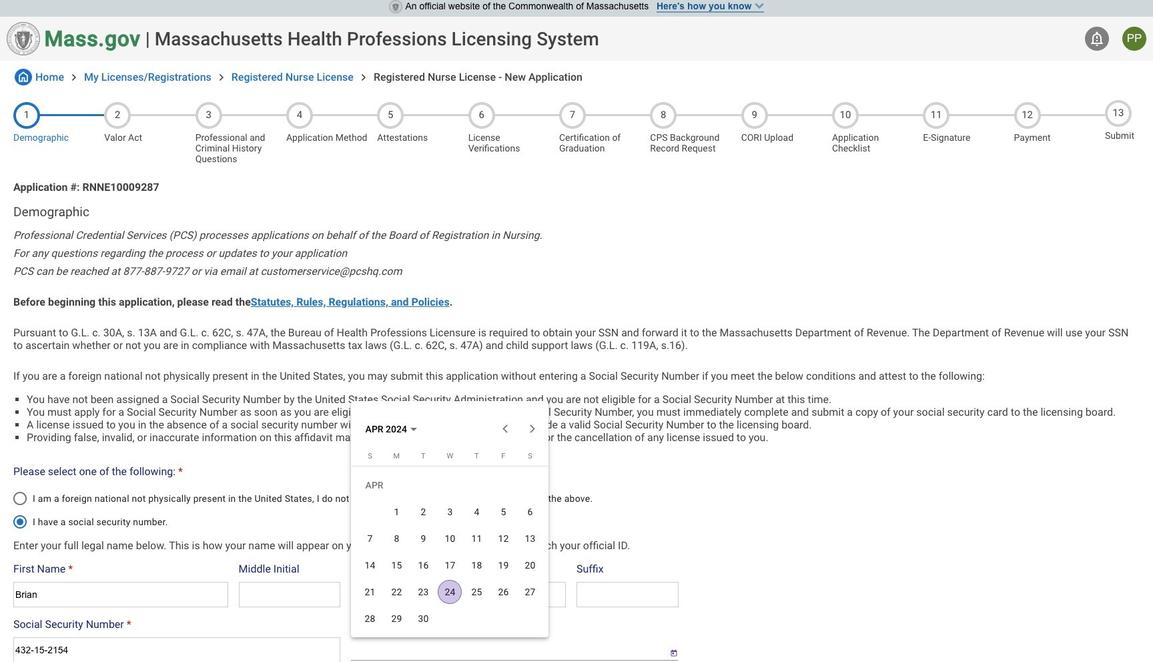 Task type: locate. For each thing, give the bounding box(es) containing it.
no color image
[[1090, 31, 1106, 47]]

heading
[[155, 28, 600, 50], [13, 204, 1140, 220]]

grid
[[357, 452, 544, 632]]

option group
[[13, 485, 686, 529]]

no color image
[[15, 69, 32, 85], [67, 71, 81, 84], [215, 71, 228, 84], [357, 71, 371, 84]]

None field
[[351, 637, 660, 661]]

None text field
[[13, 582, 228, 607], [351, 582, 566, 607], [13, 582, 228, 607], [351, 582, 566, 607]]

0 vertical spatial heading
[[155, 28, 600, 50]]

None text field
[[239, 582, 341, 607], [577, 582, 679, 607], [239, 582, 341, 607], [577, 582, 679, 607]]

row
[[357, 498, 544, 525], [357, 525, 544, 552], [357, 552, 544, 579], [357, 579, 544, 605], [357, 605, 544, 632]]

1 row from the top
[[357, 498, 544, 525]]

2 row from the top
[[357, 525, 544, 552]]

5 row from the top
[[357, 605, 544, 632]]



Task type: describe. For each thing, give the bounding box(es) containing it.
massachusetts state seal image
[[7, 22, 40, 55]]

1 vertical spatial heading
[[13, 204, 1140, 220]]

Format: 111-11-1111 text field
[[13, 637, 341, 662]]

4 row from the top
[[357, 579, 544, 605]]

3 row from the top
[[357, 552, 544, 579]]



